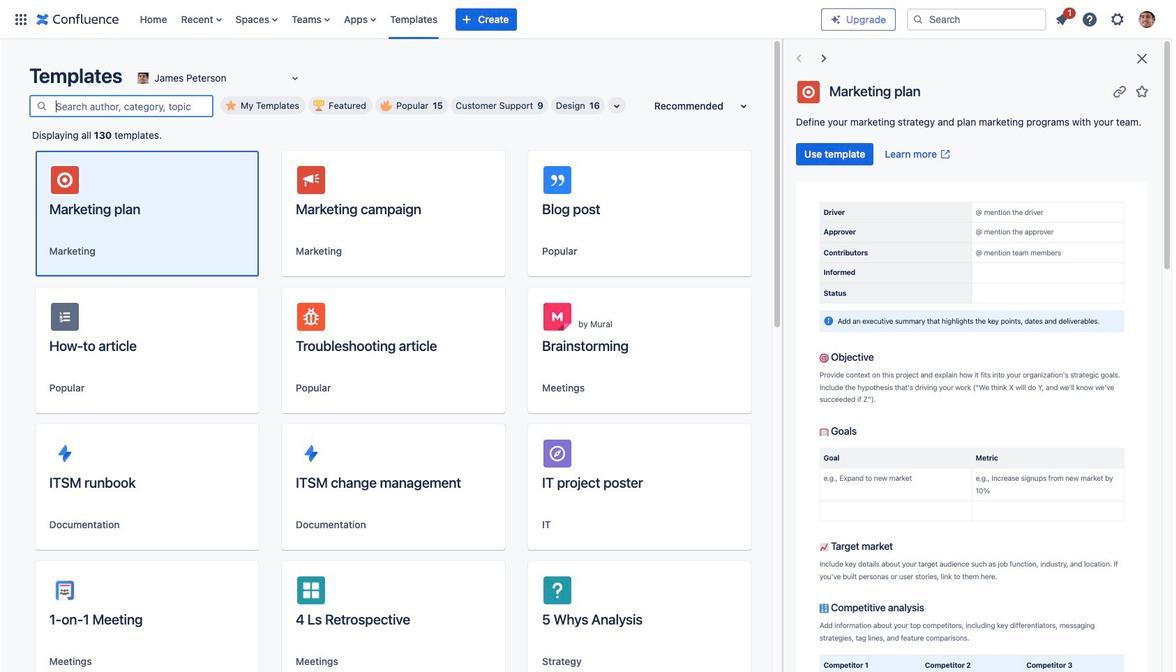 Task type: locate. For each thing, give the bounding box(es) containing it.
notification icon image
[[1054, 11, 1071, 28]]

Search field
[[907, 8, 1047, 30]]

help icon image
[[1082, 11, 1099, 28]]

more categories image
[[609, 98, 625, 114]]

0 horizontal spatial list
[[133, 0, 822, 39]]

settings icon image
[[1110, 11, 1127, 28]]

confluence image
[[36, 11, 119, 28], [36, 11, 119, 28]]

open image
[[287, 70, 304, 87]]

None search field
[[907, 8, 1047, 30]]

None text field
[[135, 71, 138, 85]]

premium image
[[831, 14, 842, 25]]

group
[[796, 143, 957, 165]]

list item
[[1050, 5, 1076, 30]]

list item inside list
[[1050, 5, 1076, 30]]

next template image
[[816, 50, 833, 67]]

1 horizontal spatial list
[[1050, 5, 1164, 32]]

list
[[133, 0, 822, 39], [1050, 5, 1164, 32]]

banner
[[0, 0, 1173, 39]]

list for appswitcher icon
[[133, 0, 822, 39]]

star marketing plan image
[[1134, 83, 1151, 99]]



Task type: vqa. For each thing, say whether or not it's contained in the screenshot.
open Image at top
yes



Task type: describe. For each thing, give the bounding box(es) containing it.
Search author, category, topic field
[[52, 96, 212, 116]]

appswitcher icon image
[[13, 11, 29, 28]]

global element
[[8, 0, 822, 39]]

previous template image
[[791, 50, 807, 67]]

list for the premium image
[[1050, 5, 1164, 32]]

search image
[[913, 14, 924, 25]]

your profile and preferences image
[[1139, 11, 1156, 28]]

close image
[[1134, 50, 1151, 67]]

search icon image
[[36, 100, 47, 111]]

share link image
[[1112, 83, 1129, 99]]



